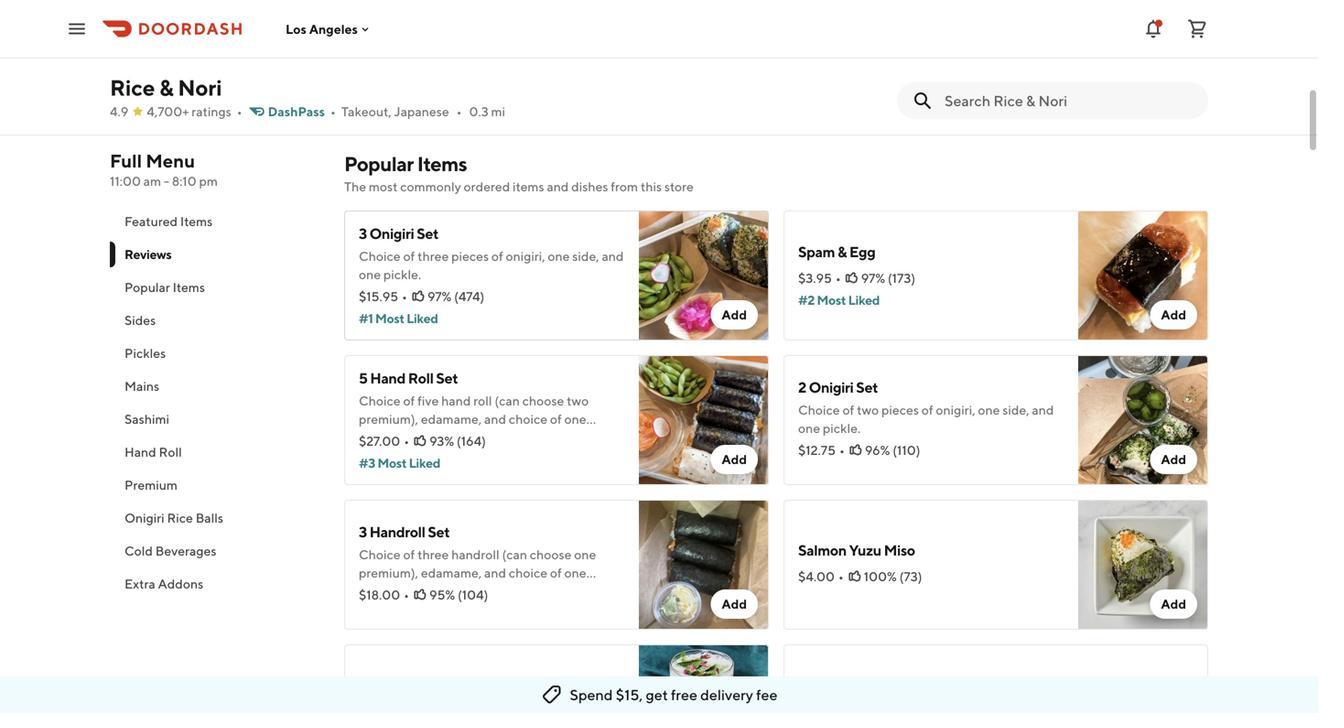 Task type: vqa. For each thing, say whether or not it's contained in the screenshot.
RECOMMENDED within the "Recommended Sides And Apps (Optional) • Choose up to 5"
no



Task type: locate. For each thing, give the bounding box(es) containing it.
and inside popular items the most commonly ordered items and dishes from this store
[[547, 179, 569, 194]]

popular for popular items the most commonly ordered items and dishes from this store
[[344, 152, 414, 176]]

1 horizontal spatial pickle.
[[823, 421, 861, 436]]

2 horizontal spatial hand
[[1177, 101, 1208, 116]]

6/16/23
[[821, 45, 861, 58]]

set for 3 handroll set choice of three handroll (can choose one premium), edamame, and choice of one sashimi.
[[428, 523, 450, 541]]

1 vertical spatial pieces
[[882, 402, 919, 418]]

and inside "3 handroll set choice of three handroll (can choose one premium), edamame, and choice of one sashimi."
[[484, 565, 506, 580]]

three for handroll
[[418, 547, 449, 562]]

delivery
[[701, 686, 753, 704]]

1 horizontal spatial 97%
[[861, 271, 885, 286]]

set inside 2 onigiri set choice of two pieces of onigiri, one side, and one pickle.
[[856, 379, 878, 396]]

liked down 97% (474)
[[407, 311, 438, 326]]

the
[[344, 179, 366, 194]]

ratings
[[192, 104, 231, 119]]

1 vertical spatial sashimi.
[[359, 584, 405, 599]]

three inside 3 onigiri set choice of three pieces of onigiri, one side, and one pickle.
[[418, 249, 449, 264]]

popular inside popular items the most commonly ordered items and dishes from this store
[[344, 152, 414, 176]]

(can inside "3 handroll set choice of three handroll (can choose one premium), edamame, and choice of one sashimi."
[[502, 547, 527, 562]]

1 vertical spatial side,
[[1003, 402, 1030, 418]]

add for 3 handroll set
[[722, 597, 747, 612]]

order
[[632, 45, 662, 58], [922, 45, 952, 58], [1214, 45, 1244, 58]]

onigiri inside button
[[125, 510, 165, 526]]

0 vertical spatial sashimi.
[[359, 430, 405, 445]]

3 inside 3 onigiri set choice of three pieces of onigiri, one side, and one pickle.
[[359, 225, 367, 242]]

most down "$3.95 •"
[[817, 293, 846, 308]]

fee
[[756, 686, 778, 704]]

$3.95 •
[[798, 271, 841, 286]]

los angeles
[[286, 21, 358, 36]]

2 vertical spatial liked
[[409, 456, 440, 471]]

hand right '5'
[[370, 369, 406, 387]]

pieces up (110)
[[882, 402, 919, 418]]

3 inside "3 onigiri set spicy tuna hand roll"
[[1034, 83, 1041, 98]]

side, inside 3 onigiri set choice of three pieces of onigiri, one side, and one pickle.
[[573, 249, 599, 264]]

premium),
[[359, 412, 418, 427], [359, 565, 418, 580]]

0 vertical spatial (can
[[495, 393, 520, 408]]

sides
[[125, 313, 156, 328]]

2 onigiri set image
[[1079, 355, 1209, 485]]

0 horizontal spatial onigiri,
[[506, 249, 545, 264]]

popular up the most
[[344, 152, 414, 176]]

popular items button
[[110, 271, 322, 304]]

sashimi.
[[359, 430, 405, 445], [359, 584, 405, 599]]

3 for 3 handroll set choice of three handroll (can choose one premium), edamame, and choice of one sashimi.
[[359, 523, 367, 541]]

choice for 3 onigiri set choice of three pieces of onigiri, one side, and one pickle.
[[359, 249, 401, 264]]

cold
[[125, 543, 153, 559]]

sashimi. inside "3 handroll set choice of three handroll (can choose one premium), edamame, and choice of one sashimi."
[[359, 584, 405, 599]]

1 order from the left
[[632, 45, 662, 58]]

1 vertical spatial most
[[375, 311, 404, 326]]

2 vertical spatial 3
[[359, 523, 367, 541]]

onigiri inside 2 onigiri set choice of two pieces of onigiri, one side, and one pickle.
[[809, 379, 854, 396]]

add
[[722, 307, 747, 322], [1161, 307, 1187, 322], [722, 452, 747, 467], [1161, 452, 1187, 467], [722, 597, 747, 612], [1161, 597, 1187, 612]]

roll
[[1210, 101, 1233, 116], [408, 369, 434, 387], [159, 445, 182, 460]]

dashpass
[[268, 104, 325, 119]]

0 horizontal spatial hand
[[125, 445, 156, 460]]

hand inside hand roll button
[[125, 445, 156, 460]]

1 vertical spatial 97%
[[428, 289, 452, 304]]

extra addons
[[125, 576, 203, 591]]

spicy
[[1114, 101, 1145, 116]]

choose
[[522, 393, 564, 408], [530, 547, 572, 562]]

popular down reviews
[[125, 280, 170, 295]]

3 onigiri set image
[[639, 211, 769, 341]]

cold beverages
[[125, 543, 216, 559]]

0 vertical spatial 97%
[[861, 271, 885, 286]]

choose right handroll on the bottom left of the page
[[530, 547, 572, 562]]

premium), up $18.00 •
[[359, 565, 418, 580]]

0 vertical spatial three
[[418, 249, 449, 264]]

& up 4,700+
[[159, 75, 174, 101]]

edamame, inside 5 hand roll set choice of five hand roll (can choose two premium), edamame, and choice of one sashimi.
[[421, 412, 482, 427]]

2 vertical spatial roll
[[159, 445, 182, 460]]

95%
[[429, 587, 455, 602]]

0 vertical spatial popular
[[344, 152, 414, 176]]

0 vertical spatial most
[[817, 293, 846, 308]]

three up 95%
[[418, 547, 449, 562]]

1 horizontal spatial popular
[[344, 152, 414, 176]]

• doordash order right 9/17/23
[[573, 45, 662, 58]]

hand down sashimi
[[125, 445, 156, 460]]

salmon
[[798, 542, 847, 559]]

1 vertical spatial three
[[418, 547, 449, 562]]

4,700+
[[147, 104, 189, 119]]

1 horizontal spatial onigiri,
[[936, 402, 976, 418]]

pickle. inside 2 onigiri set choice of two pieces of onigiri, one side, and one pickle.
[[823, 421, 861, 436]]

3 • doordash order from the left
[[1154, 45, 1244, 58]]

add button for 2 onigiri set
[[1150, 445, 1198, 474]]

1 horizontal spatial pieces
[[882, 402, 919, 418]]

1 edamame, from the top
[[421, 412, 482, 427]]

0 horizontal spatial order
[[632, 45, 662, 58]]

1 vertical spatial pickle.
[[823, 421, 861, 436]]

• doordash order right 6/16/23
[[863, 45, 952, 58]]

liked for set
[[407, 311, 438, 326]]

choice inside 5 hand roll set choice of five hand roll (can choose two premium), edamame, and choice of one sashimi.
[[359, 393, 401, 408]]

doordash down 0 items, open order cart icon
[[1161, 45, 1211, 58]]

premium), up $27.00 •
[[359, 412, 418, 427]]

popular inside button
[[125, 280, 170, 295]]

1 vertical spatial 3
[[359, 225, 367, 242]]

0 horizontal spatial pickle.
[[384, 267, 421, 282]]

hand roll button
[[110, 436, 322, 469]]

1 horizontal spatial hand
[[370, 369, 406, 387]]

0 horizontal spatial 97%
[[428, 289, 452, 304]]

1 horizontal spatial • doordash order
[[863, 45, 952, 58]]

3 doordash from the left
[[1161, 45, 1211, 58]]

onigiri rice balls button
[[110, 502, 322, 535]]

add for spam & egg
[[1161, 307, 1187, 322]]

choice inside 3 onigiri set choice of three pieces of onigiri, one side, and one pickle.
[[359, 249, 401, 264]]

&
[[159, 75, 174, 101], [838, 243, 847, 260]]

pieces
[[451, 249, 489, 264], [882, 402, 919, 418]]

roll inside "3 onigiri set spicy tuna hand roll"
[[1210, 101, 1233, 116]]

cold beverages button
[[110, 535, 322, 568]]

0 vertical spatial roll
[[1210, 101, 1233, 116]]

hand right tuna
[[1177, 101, 1208, 116]]

roll up 'premium'
[[159, 445, 182, 460]]

1 vertical spatial &
[[838, 243, 847, 260]]

& left "egg"
[[838, 243, 847, 260]]

0 vertical spatial choice
[[509, 412, 548, 427]]

rice up 4.9
[[110, 75, 155, 101]]

0 vertical spatial hand
[[1177, 101, 1208, 116]]

pieces up (474)
[[451, 249, 489, 264]]

pieces inside 2 onigiri set choice of two pieces of onigiri, one side, and one pickle.
[[882, 402, 919, 418]]

1 vertical spatial onigiri,
[[936, 402, 976, 418]]

0 horizontal spatial &
[[159, 75, 174, 101]]

spend $15, get free delivery fee
[[570, 686, 778, 704]]

95% (104)
[[429, 587, 488, 602]]

(can right roll
[[495, 393, 520, 408]]

0 vertical spatial pieces
[[451, 249, 489, 264]]

1 premium), from the top
[[359, 412, 418, 427]]

2 sashimi. from the top
[[359, 584, 405, 599]]

items inside popular items the most commonly ordered items and dishes from this store
[[417, 152, 467, 176]]

3 inside "3 handroll set choice of three handroll (can choose one premium), edamame, and choice of one sashimi."
[[359, 523, 367, 541]]

0 vertical spatial side,
[[573, 249, 599, 264]]

(73)
[[900, 569, 922, 584]]

1 horizontal spatial rice
[[167, 510, 193, 526]]

(104)
[[458, 587, 488, 602]]

$18.00
[[359, 587, 400, 602]]

items for featured items
[[180, 214, 213, 229]]

choice up $15.95
[[359, 249, 401, 264]]

onigiri inside 3 onigiri set choice of three pieces of onigiri, one side, and one pickle.
[[370, 225, 414, 242]]

(110)
[[893, 443, 921, 458]]

three inside "3 handroll set choice of three handroll (can choose one premium), edamame, and choice of one sashimi."
[[418, 547, 449, 562]]

(can right handroll on the bottom left of the page
[[502, 547, 527, 562]]

• doordash order down 0 items, open order cart icon
[[1154, 45, 1244, 58]]

2 vertical spatial hand
[[125, 445, 156, 460]]

nori
[[178, 75, 222, 101]]

onigiri for 3 onigiri set choice of three pieces of onigiri, one side, and one pickle.
[[370, 225, 414, 242]]

choice
[[359, 249, 401, 264], [359, 393, 401, 408], [798, 402, 840, 418], [359, 547, 401, 562]]

1 horizontal spatial doordash
[[870, 45, 920, 58]]

1 horizontal spatial order
[[922, 45, 952, 58]]

los angeles button
[[286, 21, 373, 36]]

1 vertical spatial choose
[[530, 547, 572, 562]]

side, inside 2 onigiri set choice of two pieces of onigiri, one side, and one pickle.
[[1003, 402, 1030, 418]]

-
[[164, 174, 169, 189]]

2 horizontal spatial • doordash order
[[1154, 45, 1244, 58]]

set inside 3 onigiri set choice of three pieces of onigiri, one side, and one pickle.
[[417, 225, 439, 242]]

3
[[1034, 83, 1041, 98], [359, 225, 367, 242], [359, 523, 367, 541]]

choice inside "3 handroll set choice of three handroll (can choose one premium), edamame, and choice of one sashimi."
[[509, 565, 548, 580]]

edamame, up 95% (104) at the bottom left of page
[[421, 565, 482, 580]]

5 hand roll set image
[[639, 355, 769, 485]]

0 vertical spatial &
[[159, 75, 174, 101]]

choice inside 2 onigiri set choice of two pieces of onigiri, one side, and one pickle.
[[798, 402, 840, 418]]

0 vertical spatial onigiri,
[[506, 249, 545, 264]]

most down $15.95 •
[[375, 311, 404, 326]]

96%
[[865, 443, 890, 458]]

0 horizontal spatial popular
[[125, 280, 170, 295]]

set inside "3 onigiri set spicy tuna hand roll"
[[1084, 83, 1103, 98]]

1 vertical spatial liked
[[407, 311, 438, 326]]

4,700+ ratings •
[[147, 104, 242, 119]]

3 for 3 onigiri set spicy tuna hand roll
[[1034, 83, 1041, 98]]

choice for 3 handroll set choice of three handroll (can choose one premium), edamame, and choice of one sashimi.
[[359, 547, 401, 562]]

handroll
[[370, 523, 425, 541]]

2 premium), from the top
[[359, 565, 418, 580]]

liked down the 97% (173) at top right
[[848, 293, 880, 308]]

one inside 5 hand roll set choice of five hand roll (can choose two premium), edamame, and choice of one sashimi.
[[565, 412, 587, 427]]

0 vertical spatial premium),
[[359, 412, 418, 427]]

$15,
[[616, 686, 643, 704]]

(can
[[495, 393, 520, 408], [502, 547, 527, 562]]

onigiri, inside 2 onigiri set choice of two pieces of onigiri, one side, and one pickle.
[[936, 402, 976, 418]]

add button for 5 hand roll set
[[711, 445, 758, 474]]

8/26/22
[[1111, 45, 1152, 58]]

1 vertical spatial edamame,
[[421, 565, 482, 580]]

2 • doordash order from the left
[[863, 45, 952, 58]]

three for onigiri
[[418, 249, 449, 264]]

0 vertical spatial edamame,
[[421, 412, 482, 427]]

3 order from the left
[[1214, 45, 1244, 58]]

97% left (474)
[[428, 289, 452, 304]]

edamame, inside "3 handroll set choice of three handroll (can choose one premium), edamame, and choice of one sashimi."
[[421, 565, 482, 580]]

onigiri rice balls
[[125, 510, 223, 526]]

0 vertical spatial 3
[[1034, 83, 1041, 98]]

free
[[671, 686, 698, 704]]

1 vertical spatial hand
[[370, 369, 406, 387]]

2 horizontal spatial order
[[1214, 45, 1244, 58]]

three up 97% (474)
[[418, 249, 449, 264]]

items down pm
[[180, 214, 213, 229]]

3 onigiri set button
[[1034, 81, 1103, 100]]

1 sashimi. from the top
[[359, 430, 405, 445]]

add button for 3 onigiri set
[[711, 300, 758, 330]]

2 edamame, from the top
[[421, 565, 482, 580]]

& for nori
[[159, 75, 174, 101]]

• left takeout, at left
[[331, 104, 336, 119]]

sashimi. up the #3 at left
[[359, 430, 405, 445]]

•
[[573, 45, 577, 58], [863, 45, 868, 58], [1154, 45, 1159, 58], [237, 104, 242, 119], [331, 104, 336, 119], [457, 104, 462, 119], [836, 271, 841, 286], [402, 289, 407, 304], [404, 434, 409, 449], [840, 443, 845, 458], [839, 569, 844, 584], [404, 587, 409, 602]]

onigiri, inside 3 onigiri set choice of three pieces of onigiri, one side, and one pickle.
[[506, 249, 545, 264]]

hand inside "3 onigiri set spicy tuna hand roll"
[[1177, 101, 1208, 116]]

rice
[[110, 75, 155, 101], [167, 510, 193, 526]]

items up commonly
[[417, 152, 467, 176]]

1 vertical spatial roll
[[408, 369, 434, 387]]

edamame, down hand
[[421, 412, 482, 427]]

(173)
[[888, 271, 916, 286]]

0 horizontal spatial two
[[567, 393, 589, 408]]

• right 9/17/23
[[573, 45, 577, 58]]

rice left balls
[[167, 510, 193, 526]]

0 horizontal spatial • doordash order
[[573, 45, 662, 58]]

1 doordash from the left
[[580, 45, 630, 58]]

1 horizontal spatial &
[[838, 243, 847, 260]]

& for egg
[[838, 243, 847, 260]]

choose right roll
[[522, 393, 564, 408]]

store
[[665, 179, 694, 194]]

1 horizontal spatial side,
[[1003, 402, 1030, 418]]

hand
[[1177, 101, 1208, 116], [370, 369, 406, 387], [125, 445, 156, 460]]

0 horizontal spatial roll
[[159, 445, 182, 460]]

doordash right 9/17/23
[[580, 45, 630, 58]]

1 choice from the top
[[509, 412, 548, 427]]

1 vertical spatial items
[[180, 214, 213, 229]]

three
[[418, 249, 449, 264], [418, 547, 449, 562]]

0 vertical spatial items
[[417, 152, 467, 176]]

hand inside 5 hand roll set choice of five hand roll (can choose two premium), edamame, and choice of one sashimi.
[[370, 369, 406, 387]]

roll up five
[[408, 369, 434, 387]]

one
[[548, 249, 570, 264], [359, 267, 381, 282], [978, 402, 1000, 418], [565, 412, 587, 427], [798, 421, 820, 436], [574, 547, 596, 562], [565, 565, 587, 580]]

0 horizontal spatial pieces
[[451, 249, 489, 264]]

1 • doordash order from the left
[[573, 45, 662, 58]]

choice down '5'
[[359, 393, 401, 408]]

choice inside "3 handroll set choice of three handroll (can choose one premium), edamame, and choice of one sashimi."
[[359, 547, 401, 562]]

doordash
[[580, 45, 630, 58], [870, 45, 920, 58], [1161, 45, 1211, 58]]

0 vertical spatial liked
[[848, 293, 880, 308]]

1 vertical spatial popular
[[125, 280, 170, 295]]

roll right tuna
[[1210, 101, 1233, 116]]

set for 3 onigiri set spicy tuna hand roll
[[1084, 83, 1103, 98]]

1 three from the top
[[418, 249, 449, 264]]

2 doordash from the left
[[870, 45, 920, 58]]

pickle. up $12.75 •
[[823, 421, 861, 436]]

menu
[[146, 150, 195, 172]]

takeout,
[[341, 104, 392, 119]]

97% down "egg"
[[861, 271, 885, 286]]

angeles
[[309, 21, 358, 36]]

#1 most liked
[[359, 311, 438, 326]]

0 horizontal spatial doordash
[[580, 45, 630, 58]]

most down $27.00 •
[[378, 456, 407, 471]]

set
[[1084, 83, 1103, 98], [417, 225, 439, 242], [436, 369, 458, 387], [856, 379, 878, 396], [428, 523, 450, 541]]

1 horizontal spatial two
[[857, 402, 879, 418]]

1 vertical spatial choice
[[509, 565, 548, 580]]

items up sides 'button'
[[173, 280, 205, 295]]

featured
[[125, 214, 178, 229]]

sashimi. left 95%
[[359, 584, 405, 599]]

pickle. inside 3 onigiri set choice of three pieces of onigiri, one side, and one pickle.
[[384, 267, 421, 282]]

add for 5 hand roll set
[[722, 452, 747, 467]]

doordash right 6/16/23
[[870, 45, 920, 58]]

2 vertical spatial items
[[173, 280, 205, 295]]

1 vertical spatial premium),
[[359, 565, 418, 580]]

2 horizontal spatial doordash
[[1161, 45, 1211, 58]]

93% (164)
[[430, 434, 486, 449]]

rice & nori
[[110, 75, 222, 101]]

of
[[403, 249, 415, 264], [492, 249, 503, 264], [403, 393, 415, 408], [843, 402, 855, 418], [922, 402, 934, 418], [550, 412, 562, 427], [403, 547, 415, 562], [550, 565, 562, 580]]

97%
[[861, 271, 885, 286], [428, 289, 452, 304]]

2 three from the top
[[418, 547, 449, 562]]

0 vertical spatial rice
[[110, 75, 155, 101]]

choose inside 5 hand roll set choice of five hand roll (can choose two premium), edamame, and choice of one sashimi.
[[522, 393, 564, 408]]

and inside 5 hand roll set choice of five hand roll (can choose two premium), edamame, and choice of one sashimi.
[[484, 412, 506, 427]]

0 horizontal spatial side,
[[573, 249, 599, 264]]

pickle. up $15.95 •
[[384, 267, 421, 282]]

order for 8/26/22
[[1214, 45, 1244, 58]]

1 vertical spatial rice
[[167, 510, 193, 526]]

choice down "handroll" at left
[[359, 547, 401, 562]]

choice down 2
[[798, 402, 840, 418]]

2 choice from the top
[[509, 565, 548, 580]]

0 horizontal spatial rice
[[110, 75, 155, 101]]

full
[[110, 150, 142, 172]]

2 horizontal spatial roll
[[1210, 101, 1233, 116]]

set inside "3 handroll set choice of three handroll (can choose one premium), edamame, and choice of one sashimi."
[[428, 523, 450, 541]]

onigiri for 2 onigiri set choice of two pieces of onigiri, one side, and one pickle.
[[809, 379, 854, 396]]

matcha horchata image
[[639, 645, 769, 713]]

8:10
[[172, 174, 197, 189]]

liked down 93% at the left bottom
[[409, 456, 440, 471]]

1 horizontal spatial roll
[[408, 369, 434, 387]]

1 vertical spatial (can
[[502, 547, 527, 562]]

2 vertical spatial most
[[378, 456, 407, 471]]

onigiri inside "3 onigiri set spicy tuna hand roll"
[[1043, 83, 1082, 98]]

0 vertical spatial pickle.
[[384, 267, 421, 282]]

2 order from the left
[[922, 45, 952, 58]]

5
[[359, 369, 368, 387]]

0 vertical spatial choose
[[522, 393, 564, 408]]

pieces inside 3 onigiri set choice of three pieces of onigiri, one side, and one pickle.
[[451, 249, 489, 264]]

popular
[[344, 152, 414, 176], [125, 280, 170, 295]]

pieces for 3
[[451, 249, 489, 264]]



Task type: describe. For each thing, give the bounding box(es) containing it.
2 onigiri set choice of two pieces of onigiri, one side, and one pickle.
[[798, 379, 1054, 436]]

extra addons button
[[110, 568, 322, 601]]

dashpass •
[[268, 104, 336, 119]]

choice inside 5 hand roll set choice of five hand roll (can choose two premium), edamame, and choice of one sashimi.
[[509, 412, 548, 427]]

salmon yuzu miso image
[[1079, 500, 1209, 630]]

onigiri, for 2
[[936, 402, 976, 418]]

3 onigiri set choice of three pieces of onigiri, one side, and one pickle.
[[359, 225, 624, 282]]

spam
[[798, 243, 835, 260]]

takeout, japanese • 0.3 mi
[[341, 104, 505, 119]]

set inside 5 hand roll set choice of five hand roll (can choose two premium), edamame, and choice of one sashimi.
[[436, 369, 458, 387]]

$15.95 •
[[359, 289, 407, 304]]

notification bell image
[[1143, 18, 1165, 40]]

(474)
[[454, 289, 485, 304]]

3 handroll set image
[[639, 500, 769, 630]]

roll
[[474, 393, 492, 408]]

pickles button
[[110, 337, 322, 370]]

onigiri for 3 onigiri set spicy tuna hand roll
[[1043, 83, 1082, 98]]

• right 6/16/23
[[863, 45, 868, 58]]

pm
[[199, 174, 218, 189]]

$27.00
[[359, 434, 400, 449]]

los
[[286, 21, 307, 36]]

open menu image
[[66, 18, 88, 40]]

sashimi button
[[110, 403, 322, 436]]

3 for 3 onigiri set choice of three pieces of onigiri, one side, and one pickle.
[[359, 225, 367, 242]]

popular for popular items
[[125, 280, 170, 295]]

(164)
[[457, 434, 486, 449]]

order for 6/16/23
[[922, 45, 952, 58]]

and inside 2 onigiri set choice of two pieces of onigiri, one side, and one pickle.
[[1032, 402, 1054, 418]]

reviews
[[125, 247, 172, 262]]

add button for salmon yuzu miso
[[1150, 590, 1198, 619]]

$15.95
[[359, 289, 398, 304]]

two inside 5 hand roll set choice of five hand roll (can choose two premium), edamame, and choice of one sashimi.
[[567, 393, 589, 408]]

premium button
[[110, 469, 322, 502]]

100%
[[864, 569, 897, 584]]

#3
[[359, 456, 375, 471]]

0 items, open order cart image
[[1187, 18, 1209, 40]]

pieces for 2
[[882, 402, 919, 418]]

97% for 97% (173)
[[861, 271, 885, 286]]

am
[[143, 174, 161, 189]]

3 handroll set choice of three handroll (can choose one premium), edamame, and choice of one sashimi.
[[359, 523, 596, 599]]

choice for 2 onigiri set choice of two pieces of onigiri, one side, and one pickle.
[[798, 402, 840, 418]]

add button for spam & egg
[[1150, 300, 1198, 330]]

beverages
[[155, 543, 216, 559]]

rice inside button
[[167, 510, 193, 526]]

97% for 97% (474)
[[428, 289, 452, 304]]

#3 most liked
[[359, 456, 440, 471]]

• up #3 most liked
[[404, 434, 409, 449]]

get
[[646, 686, 668, 704]]

• left the 0.3
[[457, 104, 462, 119]]

5 hand roll set choice of five hand roll (can choose two premium), edamame, and choice of one sashimi.
[[359, 369, 589, 445]]

• doordash order for 9/17/23
[[573, 45, 662, 58]]

sashimi. inside 5 hand roll set choice of five hand roll (can choose two premium), edamame, and choice of one sashimi.
[[359, 430, 405, 445]]

side, for 3
[[573, 249, 599, 264]]

sashimi
[[125, 412, 169, 427]]

featured items button
[[110, 205, 322, 238]]

add for 2 onigiri set
[[1161, 452, 1187, 467]]

this
[[641, 179, 662, 194]]

japanese
[[394, 104, 449, 119]]

roll inside 5 hand roll set choice of five hand roll (can choose two premium), edamame, and choice of one sashimi.
[[408, 369, 434, 387]]

and inside 3 onigiri set choice of three pieces of onigiri, one side, and one pickle.
[[602, 249, 624, 264]]

items for popular items
[[173, 280, 205, 295]]

9/17/23
[[532, 45, 571, 58]]

side, for 2
[[1003, 402, 1030, 418]]

mains button
[[110, 370, 322, 403]]

$18.00 •
[[359, 587, 409, 602]]

hand roll
[[125, 445, 182, 460]]

add for 3 onigiri set
[[722, 307, 747, 322]]

dishes
[[571, 179, 608, 194]]

• right $4.00
[[839, 569, 844, 584]]

extra
[[125, 576, 155, 591]]

salmon yuzu miso
[[798, 542, 915, 559]]

#2
[[798, 293, 815, 308]]

mains
[[125, 379, 159, 394]]

100% (73)
[[864, 569, 922, 584]]

items for popular items the most commonly ordered items and dishes from this store
[[417, 152, 467, 176]]

$12.75 •
[[798, 443, 845, 458]]

pickle. for 2
[[823, 421, 861, 436]]

• up #2 most liked
[[836, 271, 841, 286]]

$27.00 •
[[359, 434, 409, 449]]

commonly
[[400, 179, 461, 194]]

• right ratings
[[237, 104, 242, 119]]

popular items the most commonly ordered items and dishes from this store
[[344, 152, 694, 194]]

spam & egg
[[798, 243, 876, 260]]

roll inside button
[[159, 445, 182, 460]]

0.3
[[469, 104, 489, 119]]

#2 most liked
[[798, 293, 880, 308]]

Item Search search field
[[945, 91, 1194, 111]]

3 onigiri set spicy tuna hand roll
[[1034, 83, 1233, 116]]

$4.00 •
[[798, 569, 844, 584]]

pickle. for 3
[[384, 267, 421, 282]]

• right $12.75
[[840, 443, 845, 458]]

items
[[513, 179, 544, 194]]

set for 3 onigiri set choice of three pieces of onigiri, one side, and one pickle.
[[417, 225, 439, 242]]

mi
[[491, 104, 505, 119]]

• right $18.00 in the bottom of the page
[[404, 587, 409, 602]]

most for roll
[[378, 456, 407, 471]]

spend
[[570, 686, 613, 704]]

order for 9/17/23
[[632, 45, 662, 58]]

11:00
[[110, 174, 141, 189]]

97% (173)
[[861, 271, 916, 286]]

balls
[[196, 510, 223, 526]]

five
[[418, 393, 439, 408]]

addons
[[158, 576, 203, 591]]

liked for roll
[[409, 456, 440, 471]]

(can inside 5 hand roll set choice of five hand roll (can choose two premium), edamame, and choice of one sashimi.
[[495, 393, 520, 408]]

miso
[[884, 542, 915, 559]]

• down notification bell icon
[[1154, 45, 1159, 58]]

4.9
[[110, 104, 128, 119]]

tuna
[[1147, 101, 1175, 116]]

set for 2 onigiri set choice of two pieces of onigiri, one side, and one pickle.
[[856, 379, 878, 396]]

• doordash order for 8/26/22
[[1154, 45, 1244, 58]]

97% (474)
[[428, 289, 485, 304]]

spicy tuna hand roll button
[[1114, 100, 1233, 118]]

2
[[798, 379, 806, 396]]

$3.95
[[798, 271, 832, 286]]

premium), inside "3 handroll set choice of three handroll (can choose one premium), edamame, and choice of one sashimi."
[[359, 565, 418, 580]]

full menu 11:00 am - 8:10 pm
[[110, 150, 218, 189]]

ordered
[[464, 179, 510, 194]]

hand
[[441, 393, 471, 408]]

doordash for 6/16/23
[[870, 45, 920, 58]]

• up #1 most liked
[[402, 289, 407, 304]]

premium), inside 5 hand roll set choice of five hand roll (can choose two premium), edamame, and choice of one sashimi.
[[359, 412, 418, 427]]

most
[[369, 179, 398, 194]]

two inside 2 onigiri set choice of two pieces of onigiri, one side, and one pickle.
[[857, 402, 879, 418]]

yuzu
[[849, 542, 882, 559]]

doordash for 8/26/22
[[1161, 45, 1211, 58]]

• doordash order for 6/16/23
[[863, 45, 952, 58]]

add for salmon yuzu miso
[[1161, 597, 1187, 612]]

spam & egg image
[[1079, 211, 1209, 341]]

egg
[[850, 243, 876, 260]]

onigiri, for 3
[[506, 249, 545, 264]]

doordash for 9/17/23
[[580, 45, 630, 58]]

most for set
[[375, 311, 404, 326]]

choose inside "3 handroll set choice of three handroll (can choose one premium), edamame, and choice of one sashimi."
[[530, 547, 572, 562]]

#1
[[359, 311, 373, 326]]

popular items
[[125, 280, 205, 295]]

handroll
[[451, 547, 500, 562]]

$12.75
[[798, 443, 836, 458]]

premium
[[125, 477, 178, 493]]

add button for 3 handroll set
[[711, 590, 758, 619]]



